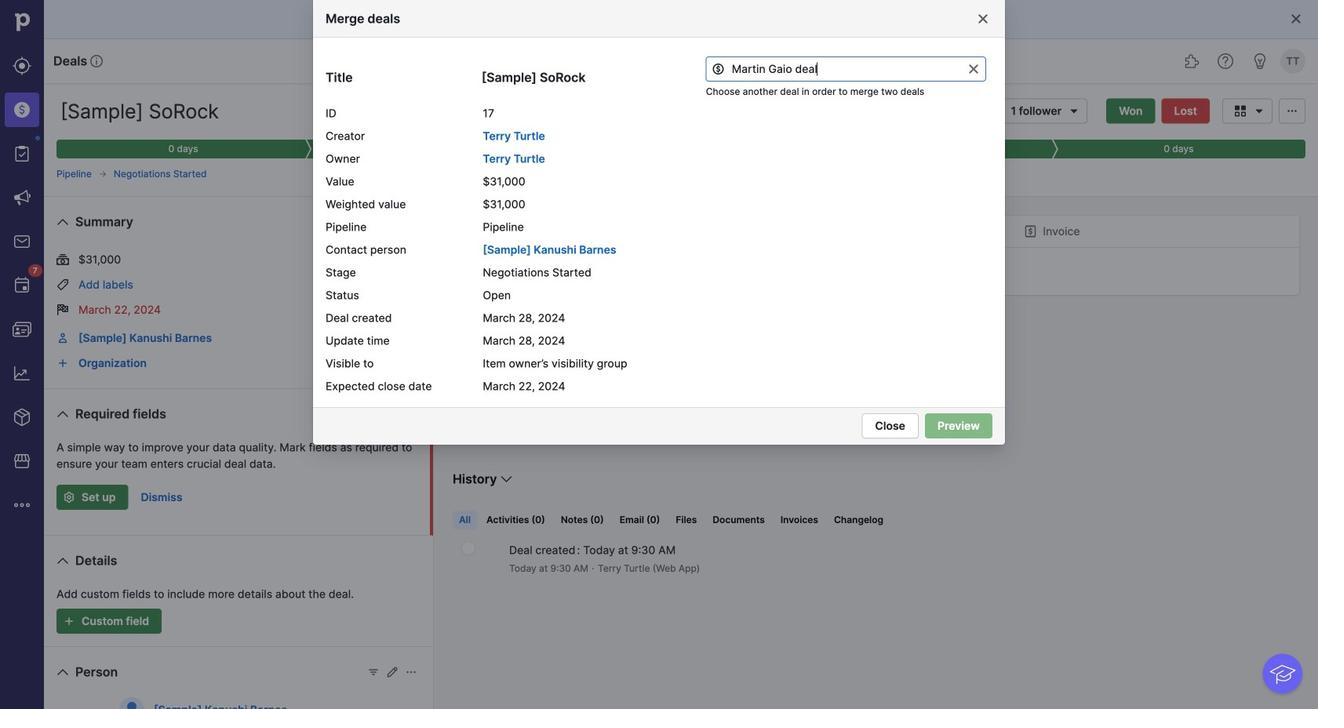 Task type: describe. For each thing, give the bounding box(es) containing it.
Search Pipedrive field
[[518, 46, 800, 77]]

color undefined image
[[13, 276, 31, 295]]

sales inbox image
[[13, 232, 31, 251]]

quick help image
[[1216, 52, 1235, 71]]

deals image
[[13, 100, 31, 119]]

info image
[[90, 55, 103, 67]]

color primary inverted image
[[60, 615, 78, 628]]

color link image
[[57, 332, 69, 345]]

campaigns image
[[13, 188, 31, 207]]

sales assistant image
[[1251, 52, 1270, 71]]



Task type: vqa. For each thing, say whether or not it's contained in the screenshot.
SALES ASSISTANT image
yes



Task type: locate. For each thing, give the bounding box(es) containing it.
quick add image
[[819, 52, 838, 71]]

knowledge center bot, also known as kc bot is an onboarding assistant that allows you to see the list of onboarding items in one place for quick and easy reference. this improves your in-app experience. image
[[1263, 654, 1303, 694]]

insights image
[[13, 364, 31, 383]]

color secondary image
[[462, 542, 475, 555]]

products image
[[13, 408, 31, 427]]

color primary image
[[1290, 13, 1303, 25], [1250, 105, 1269, 117], [1283, 105, 1302, 117], [344, 253, 363, 266], [57, 279, 69, 291], [489, 317, 508, 336], [810, 429, 829, 442], [53, 552, 72, 571], [367, 666, 380, 679], [405, 666, 417, 679]]

leads image
[[13, 57, 31, 75]]

menu item
[[0, 88, 44, 132]]

[Sample] SoRock text field
[[57, 96, 249, 127]]

more image
[[13, 496, 31, 515]]

color primary image
[[977, 13, 990, 25], [712, 63, 725, 75], [968, 63, 980, 75], [1065, 105, 1084, 117], [1231, 105, 1250, 117], [53, 213, 72, 232], [1024, 225, 1037, 238], [57, 253, 69, 266], [57, 304, 69, 316], [53, 405, 72, 424], [497, 470, 516, 489], [53, 663, 72, 682], [386, 666, 399, 679]]

color primary inverted image
[[60, 491, 78, 504]]

home image
[[10, 10, 34, 34]]

contacts image
[[13, 320, 31, 339]]

color undefined image
[[13, 144, 31, 163]]

menu
[[0, 0, 44, 709]]

color link image
[[57, 357, 69, 370]]

None text field
[[706, 57, 986, 82]]

marketplace image
[[13, 452, 31, 471]]



